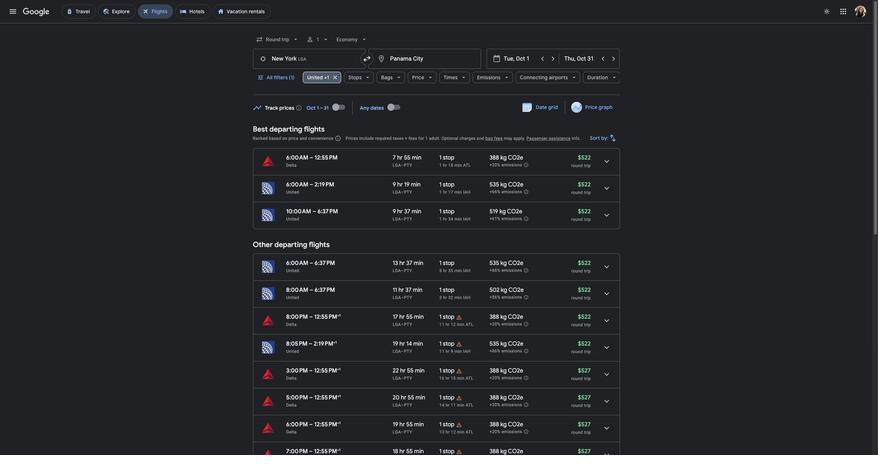 Task type: locate. For each thing, give the bounding box(es) containing it.
0 vertical spatial departure time: 6:00 am. text field
[[286, 181, 309, 188]]

7 1 stop flight. element from the top
[[440, 340, 455, 349]]

Departure time: 6:00 AM. text field
[[286, 181, 309, 188], [286, 260, 309, 267]]

527 us dollars text field left flight details. leaves laguardia airport at 7:00 pm on tuesday, october 1 and arrives at tocumen international airport panama at 12:55 pm on wednesday, october 2. image
[[578, 448, 591, 455]]

carbon emissions estimate: 519 kilograms. +61% emissions. learn more about this emissions estimate image
[[524, 216, 529, 221]]

arrival time: 6:37 pm. text field down arrival time: 6:37 pm. text box
[[315, 287, 335, 294]]

Where from? New York LGA text field
[[253, 49, 366, 69]]

arrival time: 12:55 pm on  wednesday, october 2. text field for leaves laguardia airport at 8:00 pm on tuesday, october 1 and arrives at tocumen international airport panama at 12:55 pm on wednesday, october 2. "element"
[[314, 313, 341, 321]]

departure time: 6:00 am. text field down departure time: 6:00 am. text box
[[286, 181, 309, 188]]

change appearance image
[[819, 3, 836, 20]]

522 us dollars text field left 'flight details. leaves laguardia airport at 8:00 pm on tuesday, october 1 and arrives at tocumen international airport panama at 12:55 pm on wednesday, october 2.' icon
[[578, 313, 591, 321]]

carbon emissions estimate: 388 kilograms. +20% emissions. learn more about this emissions estimate image for 'flight details. leaves laguardia airport at 6:00 am on tuesday, october 1 and arrives at tocumen international airport panama at 12:55 pm on tuesday, october 1.' image's 522 us dollars text field
[[524, 162, 529, 168]]

4 522 us dollars text field from the top
[[578, 287, 591, 294]]

2 carbon emissions estimate: 535 kilograms. +66% emissions. learn more about this emissions estimate image from the top
[[524, 349, 529, 354]]

5 1 stop flight. element from the top
[[440, 287, 455, 295]]

1 arrival time: 12:55 pm on  wednesday, october 2. text field from the top
[[314, 313, 341, 321]]

leaves laguardia airport at 6:00 am on tuesday, october 1 and arrives at tocumen international airport panama at 12:55 pm on tuesday, october 1. element
[[286, 154, 338, 161]]

arrival time: 6:37 pm. text field for leaves laguardia airport at 10:00 am on tuesday, october 1 and arrives at tocumen international airport panama at 6:37 pm on tuesday, october 1. "element"
[[318, 208, 338, 215]]

1 527 us dollars text field from the top
[[578, 394, 591, 401]]

4 carbon emissions estimate: 388 kilograms. +20% emissions. learn more about this emissions estimate image from the top
[[524, 402, 529, 407]]

1 vertical spatial carbon emissions estimate: 535 kilograms. +66% emissions. learn more about this emissions estimate image
[[524, 349, 529, 354]]

3 carbon emissions estimate: 388 kilograms. +20% emissions. learn more about this emissions estimate image from the top
[[524, 376, 529, 381]]

527 US dollars text field
[[578, 394, 591, 401], [578, 448, 591, 455]]

0 vertical spatial arrival time: 12:55 pm on  wednesday, october 2. text field
[[314, 394, 341, 401]]

1 arrival time: 12:55 pm on  wednesday, october 2. text field from the top
[[314, 394, 341, 401]]

5 522 us dollars text field from the top
[[578, 313, 591, 321]]

arrival time: 6:37 pm. text field down arrival time: 2:19 pm. "text box"
[[318, 208, 338, 215]]

departure time: 6:00 am. text field up the departure time: 8:00 am. text field on the left bottom of page
[[286, 260, 309, 267]]

Departure time: 3:00 PM. text field
[[286, 367, 308, 374]]

leaves laguardia airport at 8:00 am on tuesday, october 1 and arrives at tocumen international airport panama at 6:37 pm on tuesday, october 1. element
[[286, 287, 335, 294]]

total duration 17 hr 55 min. element
[[393, 313, 440, 322]]

522 us dollars text field left flight details. leaves laguardia airport at 8:05 pm on tuesday, october 1 and arrives at tocumen international airport panama at 2:19 pm on wednesday, october 2. image
[[578, 340, 591, 348]]

carbon emissions estimate: 388 kilograms. +20% emissions. learn more about this emissions estimate image for 527 us dollars text box corresponding to flight details. leaves laguardia airport at 3:00 pm on tuesday, october 1 and arrives at tocumen international airport panama at 12:55 pm on wednesday, october 2. icon
[[524, 376, 529, 381]]

Arrival time: 12:55 PM on  Wednesday, October 2. text field
[[314, 313, 341, 321], [314, 367, 341, 374]]

6 522 us dollars text field from the top
[[578, 340, 591, 348]]

1 carbon emissions estimate: 535 kilograms. +66% emissions. learn more about this emissions estimate image from the top
[[524, 189, 529, 194]]

527 us dollars text field left flight details. leaves laguardia airport at 6:00 pm on tuesday, october 1 and arrives at tocumen international airport panama at 12:55 pm on wednesday, october 2. image
[[578, 421, 591, 428]]

0 vertical spatial 527 us dollars text field
[[578, 367, 591, 374]]

departure time: 6:00 am. text field for the leaves laguardia airport at 6:00 am on tuesday, october 1 and arrives at tocumen international airport panama at 6:37 pm on tuesday, october 1. element
[[286, 260, 309, 267]]

Arrival time: 12:55 PM. text field
[[315, 154, 338, 161]]

Arrival time: 12:55 PM on  Wednesday, October 2. text field
[[314, 394, 341, 401], [314, 421, 341, 428], [314, 448, 341, 455]]

1 vertical spatial 527 us dollars text field
[[578, 421, 591, 428]]

527 US dollars text field
[[578, 367, 591, 374], [578, 421, 591, 428]]

0 vertical spatial arrival time: 12:55 pm on  wednesday, october 2. text field
[[314, 313, 341, 321]]

2 carbon emissions estimate: 388 kilograms. +20% emissions. learn more about this emissions estimate image from the top
[[524, 322, 529, 327]]

522 us dollars text field left 'flight details. leaves laguardia airport at 6:00 am on tuesday, october 1 and arrives at tocumen international airport panama at 12:55 pm on tuesday, october 1.' image
[[578, 154, 591, 161]]

arrival time: 12:55 pm on  wednesday, october 2. text field down leaves laguardia airport at 6:00 pm on tuesday, october 1 and arrives at tocumen international airport panama at 12:55 pm on wednesday, october 2. element
[[314, 448, 341, 455]]

1 departure time: 6:00 am. text field from the top
[[286, 181, 309, 188]]

arrival time: 12:55 pm on  wednesday, october 2. text field up leaves laguardia airport at 6:00 pm on tuesday, october 1 and arrives at tocumen international airport panama at 12:55 pm on wednesday, october 2. element
[[314, 394, 341, 401]]

527 us dollars text field for flight details. leaves laguardia airport at 6:00 pm on tuesday, october 1 and arrives at tocumen international airport panama at 12:55 pm on wednesday, october 2. image
[[578, 421, 591, 428]]

Arrival time: 2:19 PM on  Wednesday, October 2. text field
[[314, 340, 337, 348]]

5 carbon emissions estimate: 388 kilograms. +20% emissions. learn more about this emissions estimate image from the top
[[524, 429, 529, 434]]

4 1 stop flight. element from the top
[[440, 260, 455, 268]]

1 vertical spatial arrival time: 6:37 pm. text field
[[315, 287, 335, 294]]

total duration 22 hr 55 min. element
[[393, 367, 440, 376]]

arrival time: 12:55 pm on  wednesday, october 2. text field for leaves laguardia airport at 5:00 pm on tuesday, october 1 and arrives at tocumen international airport panama at 12:55 pm on wednesday, october 2. element
[[314, 394, 341, 401]]

6 1 stop flight. element from the top
[[440, 313, 455, 322]]

flight details. leaves laguardia airport at 10:00 am on tuesday, october 1 and arrives at tocumen international airport panama at 6:37 pm on tuesday, october 1. image
[[598, 207, 616, 224]]

522 us dollars text field for flight details. leaves laguardia airport at 8:00 am on tuesday, october 1 and arrives at tocumen international airport panama at 6:37 pm on tuesday, october 1. "icon"
[[578, 287, 591, 294]]

1 vertical spatial 527 us dollars text field
[[578, 448, 591, 455]]

arrival time: 12:55 pm on  wednesday, october 2. text field up arrival time: 2:19 pm on  wednesday, october 2. text field
[[314, 313, 341, 321]]

0 vertical spatial arrival time: 6:37 pm. text field
[[318, 208, 338, 215]]

1 vertical spatial arrival time: 12:55 pm on  wednesday, october 2. text field
[[314, 367, 341, 374]]

learn more about tracked prices image
[[296, 105, 302, 111]]

1 527 us dollars text field from the top
[[578, 367, 591, 374]]

flight details. leaves laguardia airport at 6:00 am on tuesday, october 1 and arrives at tocumen international airport panama at 6:37 pm on tuesday, october 1. image
[[598, 258, 616, 275]]

522 us dollars text field for flight details. leaves laguardia airport at 8:05 pm on tuesday, october 1 and arrives at tocumen international airport panama at 2:19 pm on wednesday, october 2. image
[[578, 340, 591, 348]]

527 us dollars text field left flight details. leaves laguardia airport at 5:00 pm on tuesday, october 1 and arrives at tocumen international airport panama at 12:55 pm on wednesday, october 2. icon
[[578, 394, 591, 401]]

Arrival time: 6:37 PM. text field
[[318, 208, 338, 215], [315, 287, 335, 294]]

Return text field
[[565, 49, 598, 69]]

arrival time: 12:55 pm on  wednesday, october 2. text field for 'leaves laguardia airport at 3:00 pm on tuesday, october 1 and arrives at tocumen international airport panama at 12:55 pm on wednesday, october 2.' element
[[314, 367, 341, 374]]

2 arrival time: 12:55 pm on  wednesday, october 2. text field from the top
[[314, 421, 341, 428]]

3 arrival time: 12:55 pm on  wednesday, october 2. text field from the top
[[314, 448, 341, 455]]

carbon emissions estimate: 535 kilograms. +66% emissions. learn more about this emissions estimate image for flight details. leaves laguardia airport at 6:00 am on tuesday, october 1 and arrives at tocumen international airport panama at 2:19 pm on tuesday, october 1. icon's 522 us dollars text field
[[524, 189, 529, 194]]

flight details. leaves laguardia airport at 5:00 pm on tuesday, october 1 and arrives at tocumen international airport panama at 12:55 pm on wednesday, october 2. image
[[598, 393, 616, 410]]

0 vertical spatial 527 us dollars text field
[[578, 394, 591, 401]]

2 departure time: 6:00 am. text field from the top
[[286, 260, 309, 267]]

arrival time: 12:55 pm on  wednesday, october 2. text field down leaves laguardia airport at 5:00 pm on tuesday, october 1 and arrives at tocumen international airport panama at 12:55 pm on wednesday, october 2. element
[[314, 421, 341, 428]]

arrival time: 12:55 pm on  wednesday, october 2. text field down arrival time: 2:19 pm on  wednesday, october 2. text field
[[314, 367, 341, 374]]

Departure time: 5:00 PM. text field
[[286, 394, 308, 401]]

2 arrival time: 12:55 pm on  wednesday, october 2. text field from the top
[[314, 367, 341, 374]]

carbon emissions estimate: 388 kilograms. +20% emissions. learn more about this emissions estimate image
[[524, 162, 529, 168], [524, 322, 529, 327], [524, 376, 529, 381], [524, 402, 529, 407], [524, 429, 529, 434]]

1 vertical spatial arrival time: 12:55 pm on  wednesday, october 2. text field
[[314, 421, 341, 428]]

3 522 us dollars text field from the top
[[578, 260, 591, 267]]

Arrival time: 6:37 PM. text field
[[315, 260, 335, 267]]

522 us dollars text field left flight details. leaves laguardia airport at 6:00 am on tuesday, october 1 and arrives at tocumen international airport panama at 2:19 pm on tuesday, october 1. icon
[[578, 181, 591, 188]]

522 us dollars text field left flight details. leaves laguardia airport at 6:00 am on tuesday, october 1 and arrives at tocumen international airport panama at 6:37 pm on tuesday, october 1. image
[[578, 260, 591, 267]]

1 vertical spatial departure time: 6:00 am. text field
[[286, 260, 309, 267]]

1 stop flight. element
[[440, 154, 455, 162], [440, 181, 455, 189], [440, 208, 455, 216], [440, 260, 455, 268], [440, 287, 455, 295], [440, 313, 455, 322], [440, 340, 455, 349], [440, 367, 455, 376], [440, 394, 455, 402], [440, 421, 455, 429], [440, 448, 455, 455]]

527 us dollars text field left flight details. leaves laguardia airport at 3:00 pm on tuesday, october 1 and arrives at tocumen international airport panama at 12:55 pm on wednesday, october 2. icon
[[578, 367, 591, 374]]

2 527 us dollars text field from the top
[[578, 421, 591, 428]]

total duration 18 hr 55 min. element
[[393, 448, 440, 455]]

0 vertical spatial carbon emissions estimate: 535 kilograms. +66% emissions. learn more about this emissions estimate image
[[524, 189, 529, 194]]

leaves laguardia airport at 8:05 pm on tuesday, october 1 and arrives at tocumen international airport panama at 2:19 pm on wednesday, october 2. element
[[286, 340, 337, 348]]

1 1 stop flight. element from the top
[[440, 154, 455, 162]]

2 1 stop flight. element from the top
[[440, 181, 455, 189]]

2 vertical spatial arrival time: 12:55 pm on  wednesday, october 2. text field
[[314, 448, 341, 455]]

1 carbon emissions estimate: 388 kilograms. +20% emissions. learn more about this emissions estimate image from the top
[[524, 162, 529, 168]]

main content
[[253, 98, 620, 455]]

522 us dollars text field for flight details. leaves laguardia airport at 6:00 am on tuesday, october 1 and arrives at tocumen international airport panama at 2:19 pm on tuesday, october 1. icon
[[578, 181, 591, 188]]

None search field
[[253, 31, 621, 95]]

522 US dollars text field
[[578, 208, 591, 215]]

1 522 us dollars text field from the top
[[578, 154, 591, 161]]

522 us dollars text field left flight details. leaves laguardia airport at 8:00 am on tuesday, october 1 and arrives at tocumen international airport panama at 6:37 pm on tuesday, october 1. "icon"
[[578, 287, 591, 294]]

leaves laguardia airport at 6:00 am on tuesday, october 1 and arrives at tocumen international airport panama at 6:37 pm on tuesday, october 1. element
[[286, 260, 335, 267]]

arrival time: 12:55 pm on  wednesday, october 2. text field for the leaves laguardia airport at 7:00 pm on tuesday, october 1 and arrives at tocumen international airport panama at 12:55 pm on wednesday, october 2. element
[[314, 448, 341, 455]]

carbon emissions estimate: 535 kilograms. +66% emissions. learn more about this emissions estimate image
[[524, 189, 529, 194], [524, 349, 529, 354]]

None field
[[253, 31, 302, 48], [334, 31, 371, 48], [253, 31, 302, 48], [334, 31, 371, 48]]

Departure time: 6:00 PM. text field
[[286, 421, 308, 428]]

2 522 us dollars text field from the top
[[578, 181, 591, 188]]

522 US dollars text field
[[578, 154, 591, 161], [578, 181, 591, 188], [578, 260, 591, 267], [578, 287, 591, 294], [578, 313, 591, 321], [578, 340, 591, 348]]

leaves laguardia airport at 10:00 am on tuesday, october 1 and arrives at tocumen international airport panama at 6:37 pm on tuesday, october 1. element
[[286, 208, 338, 215]]



Task type: vqa. For each thing, say whether or not it's contained in the screenshot.
Total duration 17 hr 55 min. element
yes



Task type: describe. For each thing, give the bounding box(es) containing it.
flight details. leaves laguardia airport at 8:05 pm on tuesday, october 1 and arrives at tocumen international airport panama at 2:19 pm on wednesday, october 2. image
[[598, 339, 616, 356]]

find the best price region
[[253, 98, 620, 119]]

9 1 stop flight. element from the top
[[440, 394, 455, 402]]

leaves laguardia airport at 6:00 am on tuesday, october 1 and arrives at tocumen international airport panama at 2:19 pm on tuesday, october 1. element
[[286, 181, 334, 188]]

total duration 9 hr 19 min. element
[[393, 181, 440, 189]]

total duration 19 hr 55 min. element
[[393, 421, 440, 429]]

Departure time: 8:00 AM. text field
[[286, 287, 309, 294]]

total duration 11 hr 37 min. element
[[393, 287, 440, 295]]

main menu image
[[9, 7, 17, 16]]

carbon emissions estimate: 388 kilograms. +20% emissions. learn more about this emissions estimate image for flight details. leaves laguardia airport at 6:00 pm on tuesday, october 1 and arrives at tocumen international airport panama at 12:55 pm on wednesday, october 2. image's 527 us dollars text box
[[524, 429, 529, 434]]

carbon emissions estimate: 535 kilograms. +66% emissions. learn more about this emissions estimate image
[[524, 268, 529, 273]]

total duration 20 hr 55 min. element
[[393, 394, 440, 402]]

flight details. leaves laguardia airport at 8:00 pm on tuesday, october 1 and arrives at tocumen international airport panama at 12:55 pm on wednesday, october 2. image
[[598, 312, 616, 329]]

leaves laguardia airport at 5:00 pm on tuesday, october 1 and arrives at tocumen international airport panama at 12:55 pm on wednesday, october 2. element
[[286, 394, 341, 401]]

10 1 stop flight. element from the top
[[440, 421, 455, 429]]

flight details. leaves laguardia airport at 3:00 pm on tuesday, october 1 and arrives at tocumen international airport panama at 12:55 pm on wednesday, october 2. image
[[598, 366, 616, 383]]

8 1 stop flight. element from the top
[[440, 367, 455, 376]]

3 1 stop flight. element from the top
[[440, 208, 455, 216]]

Departure time: 7:00 PM. text field
[[286, 448, 308, 455]]

total duration 7 hr 55 min. element
[[393, 154, 440, 162]]

loading results progress bar
[[0, 23, 873, 24]]

Where to? text field
[[369, 49, 481, 69]]

Departure time: 10:00 AM. text field
[[286, 208, 311, 215]]

flight details. leaves laguardia airport at 7:00 pm on tuesday, october 1 and arrives at tocumen international airport panama at 12:55 pm on wednesday, october 2. image
[[598, 447, 616, 455]]

flight details. leaves laguardia airport at 6:00 pm on tuesday, october 1 and arrives at tocumen international airport panama at 12:55 pm on wednesday, october 2. image
[[598, 420, 616, 437]]

flight details. leaves laguardia airport at 6:00 am on tuesday, october 1 and arrives at tocumen international airport panama at 2:19 pm on tuesday, october 1. image
[[598, 180, 616, 197]]

522 us dollars text field for 'flight details. leaves laguardia airport at 8:00 pm on tuesday, october 1 and arrives at tocumen international airport panama at 12:55 pm on wednesday, october 2.' icon
[[578, 313, 591, 321]]

Arrival time: 2:19 PM. text field
[[315, 181, 334, 188]]

total duration 19 hr 14 min. element
[[393, 340, 440, 349]]

flight details. leaves laguardia airport at 6:00 am on tuesday, october 1 and arrives at tocumen international airport panama at 12:55 pm on tuesday, october 1. image
[[598, 153, 616, 170]]

swap origin and destination. image
[[363, 55, 371, 63]]

total duration 13 hr 37 min. element
[[393, 260, 440, 268]]

leaves laguardia airport at 6:00 pm on tuesday, october 1 and arrives at tocumen international airport panama at 12:55 pm on wednesday, october 2. element
[[286, 421, 341, 428]]

leaves laguardia airport at 3:00 pm on tuesday, october 1 and arrives at tocumen international airport panama at 12:55 pm on wednesday, october 2. element
[[286, 367, 341, 374]]

527 us dollars text field for flight details. leaves laguardia airport at 3:00 pm on tuesday, october 1 and arrives at tocumen international airport panama at 12:55 pm on wednesday, october 2. icon
[[578, 367, 591, 374]]

carbon emissions estimate: 502 kilograms. +56% emissions. learn more about this emissions estimate image
[[524, 295, 529, 300]]

departure time: 6:00 am. text field for leaves laguardia airport at 6:00 am on tuesday, october 1 and arrives at tocumen international airport panama at 2:19 pm on tuesday, october 1. element
[[286, 181, 309, 188]]

arrival time: 12:55 pm on  wednesday, october 2. text field for leaves laguardia airport at 6:00 pm on tuesday, october 1 and arrives at tocumen international airport panama at 12:55 pm on wednesday, october 2. element
[[314, 421, 341, 428]]

Departure text field
[[504, 49, 537, 69]]

flight details. leaves laguardia airport at 8:00 am on tuesday, october 1 and arrives at tocumen international airport panama at 6:37 pm on tuesday, october 1. image
[[598, 285, 616, 302]]

11 1 stop flight. element from the top
[[440, 448, 455, 455]]

Departure time: 6:00 AM. text field
[[286, 154, 309, 161]]

total duration 9 hr 37 min. element
[[393, 208, 440, 216]]

leaves laguardia airport at 7:00 pm on tuesday, october 1 and arrives at tocumen international airport panama at 12:55 pm on wednesday, october 2. element
[[286, 448, 341, 455]]

arrival time: 6:37 pm. text field for leaves laguardia airport at 8:00 am on tuesday, october 1 and arrives at tocumen international airport panama at 6:37 pm on tuesday, october 1. element on the bottom of page
[[315, 287, 335, 294]]

522 us dollars text field for flight details. leaves laguardia airport at 6:00 am on tuesday, october 1 and arrives at tocumen international airport panama at 6:37 pm on tuesday, october 1. image
[[578, 260, 591, 267]]

leaves laguardia airport at 8:00 pm on tuesday, october 1 and arrives at tocumen international airport panama at 12:55 pm on wednesday, october 2. element
[[286, 313, 341, 321]]

522 us dollars text field for 'flight details. leaves laguardia airport at 6:00 am on tuesday, october 1 and arrives at tocumen international airport panama at 12:55 pm on tuesday, october 1.' image
[[578, 154, 591, 161]]

carbon emissions estimate: 388 kilograms. +20% emissions. learn more about this emissions estimate image for 522 us dollars text field related to 'flight details. leaves laguardia airport at 8:00 pm on tuesday, october 1 and arrives at tocumen international airport panama at 12:55 pm on wednesday, october 2.' icon
[[524, 322, 529, 327]]

Departure time: 8:05 PM. text field
[[286, 340, 308, 348]]

2 527 us dollars text field from the top
[[578, 448, 591, 455]]

carbon emissions estimate: 535 kilograms. +66% emissions. learn more about this emissions estimate image for 522 us dollars text field for flight details. leaves laguardia airport at 8:05 pm on tuesday, october 1 and arrives at tocumen international airport panama at 2:19 pm on wednesday, october 2. image
[[524, 349, 529, 354]]

carbon emissions estimate: 388 kilograms. +20% emissions. learn more about this emissions estimate image for first 527 us dollars text field from the top of the page
[[524, 402, 529, 407]]

Departure time: 8:00 PM. text field
[[286, 313, 308, 321]]

learn more about ranking image
[[335, 135, 342, 142]]



